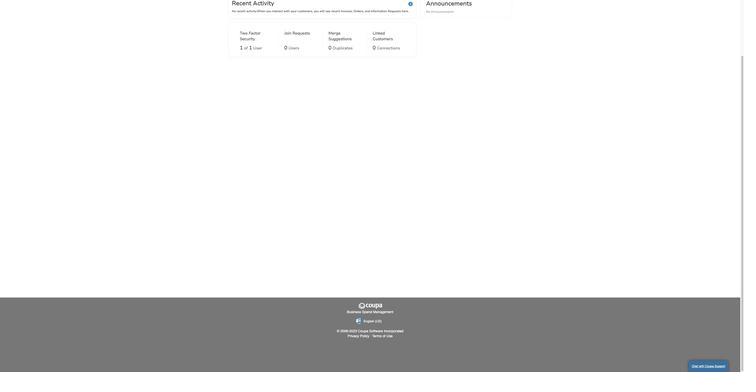 Task type: describe. For each thing, give the bounding box(es) containing it.
invoices,
[[341, 9, 353, 13]]

merge suggestions link
[[329, 31, 361, 43]]

coupa inside button
[[706, 365, 715, 369]]

chat with coupa support button
[[690, 361, 729, 373]]

2 recent from the left
[[332, 9, 340, 13]]

merge
[[329, 31, 341, 36]]

1 of 1 user
[[240, 45, 262, 51]]

0 users
[[285, 45, 300, 51]]

requests inside 'join requests' link
[[293, 31, 310, 36]]

and
[[365, 9, 370, 13]]

join requests
[[285, 31, 310, 36]]

see
[[326, 9, 331, 13]]

terms
[[373, 335, 382, 339]]

0 for 0 duplicates
[[329, 45, 332, 51]]

privacy policy
[[348, 335, 370, 339]]

additional information image
[[409, 2, 413, 6]]

chat
[[693, 365, 699, 369]]

1 1 from the left
[[240, 45, 243, 51]]

activity.
[[247, 9, 257, 13]]

1 you from the left
[[266, 9, 272, 13]]

merge suggestions
[[329, 31, 352, 42]]

factor
[[249, 31, 261, 36]]

linked customers link
[[373, 31, 405, 43]]

two factor security link
[[240, 31, 272, 43]]

2 you from the left
[[314, 9, 319, 13]]

support
[[716, 365, 726, 369]]

no recent activity. when you interact with your customers, you will see recent invoices, orders, and information requests here.
[[232, 9, 409, 13]]

two
[[240, 31, 248, 36]]

linked
[[373, 31, 385, 36]]

chat with coupa support
[[693, 365, 726, 369]]

1 recent from the left
[[237, 9, 246, 13]]

© 2006-2023 coupa software incorporated
[[337, 330, 404, 334]]

orders,
[[354, 9, 364, 13]]

privacy policy link
[[348, 335, 370, 339]]

english
[[364, 320, 375, 324]]

when
[[257, 9, 266, 13]]

user
[[254, 46, 262, 51]]

join requests link
[[285, 31, 310, 43]]

join
[[285, 31, 292, 36]]

interact
[[272, 9, 283, 13]]

connections
[[377, 46, 400, 51]]

spend
[[362, 311, 373, 315]]

security
[[240, 36, 255, 42]]



Task type: locate. For each thing, give the bounding box(es) containing it.
duplicates
[[333, 46, 353, 51]]

1 horizontal spatial requests
[[388, 9, 401, 13]]

1 horizontal spatial you
[[314, 9, 319, 13]]

you right when
[[266, 9, 272, 13]]

no for no recent activity. when you interact with your customers, you will see recent invoices, orders, and information requests here.
[[232, 9, 236, 13]]

1 horizontal spatial 1
[[249, 45, 252, 51]]

information
[[371, 9, 388, 13]]

0 connections
[[373, 45, 400, 51]]

2 0 from the left
[[329, 45, 332, 51]]

privacy
[[348, 335, 359, 339]]

english (us)
[[364, 320, 382, 324]]

your
[[291, 9, 297, 13]]

1 vertical spatial requests
[[293, 31, 310, 36]]

1 left user
[[249, 45, 252, 51]]

0 left duplicates in the left of the page
[[329, 45, 332, 51]]

announcements
[[431, 10, 454, 14]]

you left the will
[[314, 9, 319, 13]]

2 horizontal spatial 0
[[373, 45, 376, 51]]

(us)
[[375, 320, 382, 324]]

terms of use
[[373, 335, 393, 339]]

3 0 from the left
[[373, 45, 376, 51]]

coupa left support
[[706, 365, 715, 369]]

1 horizontal spatial recent
[[332, 9, 340, 13]]

1 horizontal spatial coupa
[[706, 365, 715, 369]]

0
[[285, 45, 288, 51], [329, 45, 332, 51], [373, 45, 376, 51]]

recent left activity.
[[237, 9, 246, 13]]

you
[[266, 9, 272, 13], [314, 9, 319, 13]]

two factor security
[[240, 31, 261, 42]]

0 horizontal spatial 0
[[285, 45, 288, 51]]

0 for 0 connections
[[373, 45, 376, 51]]

no announcements
[[427, 10, 454, 14]]

customers
[[373, 36, 393, 42]]

0 horizontal spatial you
[[266, 9, 272, 13]]

2006-
[[341, 330, 350, 334]]

with left "your"
[[284, 9, 290, 13]]

with inside chat with coupa support button
[[700, 365, 705, 369]]

0 for 0 users
[[285, 45, 288, 51]]

2 1 from the left
[[249, 45, 252, 51]]

of
[[244, 46, 248, 51], [383, 335, 386, 339]]

coupa supplier portal image
[[358, 303, 383, 310]]

terms of use link
[[373, 335, 393, 339]]

no for no announcements
[[427, 10, 431, 14]]

no
[[232, 9, 236, 13], [427, 10, 431, 14]]

of left "use"
[[383, 335, 386, 339]]

1 horizontal spatial no
[[427, 10, 431, 14]]

©
[[337, 330, 340, 334]]

recent
[[237, 9, 246, 13], [332, 9, 340, 13]]

policy
[[360, 335, 370, 339]]

0 horizontal spatial with
[[284, 9, 290, 13]]

1 0 from the left
[[285, 45, 288, 51]]

0 down customers
[[373, 45, 376, 51]]

0 vertical spatial coupa
[[358, 330, 369, 334]]

business spend management
[[347, 311, 394, 315]]

1 vertical spatial with
[[700, 365, 705, 369]]

no left activity.
[[232, 9, 236, 13]]

1 down security
[[240, 45, 243, 51]]

of for 1
[[244, 46, 248, 51]]

of inside 1 of 1 user
[[244, 46, 248, 51]]

with right the chat
[[700, 365, 705, 369]]

linked customers
[[373, 31, 393, 42]]

here.
[[402, 9, 409, 13]]

0 horizontal spatial of
[[244, 46, 248, 51]]

management
[[373, 311, 394, 315]]

2023
[[350, 330, 357, 334]]

1 horizontal spatial 0
[[329, 45, 332, 51]]

business
[[347, 311, 361, 315]]

0 vertical spatial with
[[284, 9, 290, 13]]

of for terms
[[383, 335, 386, 339]]

recent right the see
[[332, 9, 340, 13]]

no left "announcements" at right
[[427, 10, 431, 14]]

0 duplicates
[[329, 45, 353, 51]]

coupa
[[358, 330, 369, 334], [706, 365, 715, 369]]

will
[[320, 9, 325, 13]]

1 horizontal spatial of
[[383, 335, 386, 339]]

with
[[284, 9, 290, 13], [700, 365, 705, 369]]

1 vertical spatial coupa
[[706, 365, 715, 369]]

0 horizontal spatial coupa
[[358, 330, 369, 334]]

suggestions
[[329, 36, 352, 42]]

users
[[289, 46, 300, 51]]

customers,
[[298, 9, 313, 13]]

0 horizontal spatial requests
[[293, 31, 310, 36]]

0 left users
[[285, 45, 288, 51]]

0 horizontal spatial no
[[232, 9, 236, 13]]

0 horizontal spatial 1
[[240, 45, 243, 51]]

1
[[240, 45, 243, 51], [249, 45, 252, 51]]

software
[[370, 330, 383, 334]]

requests left here.
[[388, 9, 401, 13]]

of down security
[[244, 46, 248, 51]]

use
[[387, 335, 393, 339]]

requests
[[388, 9, 401, 13], [293, 31, 310, 36]]

1 horizontal spatial with
[[700, 365, 705, 369]]

requests right join
[[293, 31, 310, 36]]

incorporated
[[384, 330, 404, 334]]

0 vertical spatial requests
[[388, 9, 401, 13]]

1 vertical spatial of
[[383, 335, 386, 339]]

coupa up policy
[[358, 330, 369, 334]]

0 horizontal spatial recent
[[237, 9, 246, 13]]

0 vertical spatial of
[[244, 46, 248, 51]]



Task type: vqa. For each thing, say whether or not it's contained in the screenshot.


